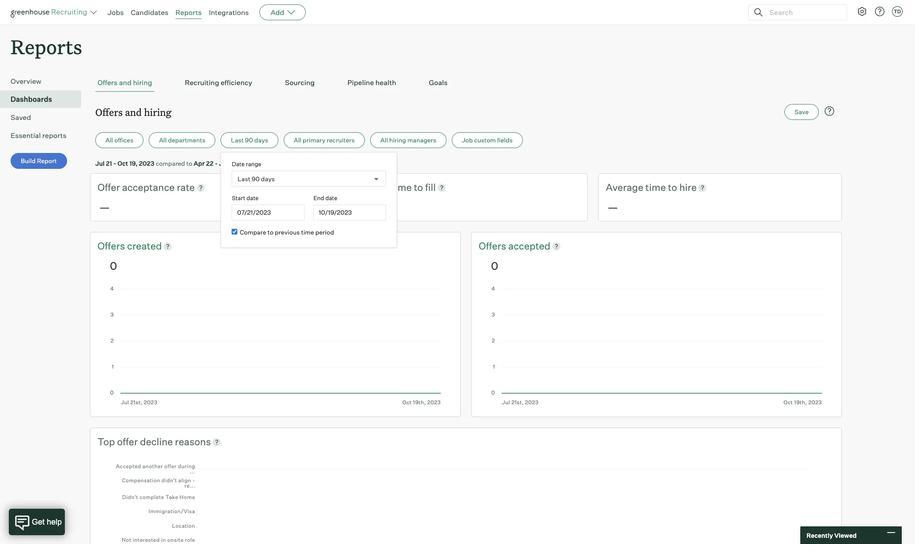 Task type: vqa. For each thing, say whether or not it's contained in the screenshot.
the Reports link
yes



Task type: describe. For each thing, give the bounding box(es) containing it.
pipeline
[[347, 78, 374, 87]]

1 — from the left
[[99, 201, 110, 214]]

top
[[98, 436, 115, 448]]

20,
[[229, 160, 239, 167]]

sourcing button
[[283, 74, 317, 92]]

10/19/2023
[[319, 209, 352, 216]]

end
[[313, 195, 324, 202]]

add
[[271, 8, 284, 17]]

save
[[795, 108, 809, 116]]

recruiters
[[327, 136, 355, 144]]

22
[[206, 160, 214, 167]]

offers and hiring button
[[95, 74, 154, 92]]

offer acceptance
[[98, 181, 177, 193]]

last 90 days button
[[221, 132, 278, 148]]

to left apr
[[186, 160, 192, 167]]

last inside the last 90 days button
[[231, 136, 244, 144]]

td
[[894, 8, 901, 15]]

managers
[[407, 136, 436, 144]]

td button
[[890, 4, 904, 19]]

build
[[21, 157, 36, 165]]

candidates link
[[131, 8, 168, 17]]

build report button
[[11, 153, 67, 169]]

date for start date
[[247, 195, 259, 202]]

hiring inside offers and hiring button
[[133, 78, 152, 87]]

pipeline health button
[[345, 74, 398, 92]]

average for hire
[[606, 181, 643, 193]]

overview link
[[11, 76, 78, 87]]

job custom fields
[[462, 136, 513, 144]]

reports
[[42, 131, 66, 140]]

period
[[315, 229, 334, 236]]

apr
[[194, 160, 205, 167]]

previous
[[275, 229, 300, 236]]

decline
[[140, 436, 173, 448]]

end date
[[313, 195, 337, 202]]

1 vertical spatial days
[[261, 175, 275, 183]]

all for all primary recruiters
[[294, 136, 301, 144]]

goals button
[[427, 74, 450, 92]]

time for hire
[[646, 181, 666, 193]]

recruiting
[[185, 78, 219, 87]]

td button
[[892, 6, 903, 17]]

1 vertical spatial last
[[238, 175, 250, 183]]

19,
[[129, 160, 138, 167]]

0 for created
[[110, 259, 117, 273]]

compare to previous time period
[[240, 229, 334, 236]]

fields
[[497, 136, 513, 144]]

reports link
[[175, 8, 202, 17]]

all departments
[[159, 136, 205, 144]]

dashboards
[[11, 95, 52, 104]]

90 inside button
[[245, 136, 253, 144]]

oct
[[117, 160, 128, 167]]

save button
[[784, 104, 819, 120]]

start date
[[232, 195, 259, 202]]

Search text field
[[767, 6, 839, 19]]

to left fill
[[414, 181, 423, 193]]

hiring inside all hiring managers button
[[389, 136, 406, 144]]

1 jul from the left
[[95, 160, 105, 167]]

2 jul from the left
[[219, 160, 228, 167]]

average time to for hire
[[606, 181, 679, 193]]

accepted link
[[508, 240, 550, 253]]

average for fill
[[352, 181, 389, 193]]

saved
[[11, 113, 31, 122]]

pipeline health
[[347, 78, 396, 87]]

07/21/2023
[[237, 209, 271, 216]]

jobs
[[108, 8, 124, 17]]

date
[[232, 161, 245, 168]]

acceptance
[[122, 181, 175, 193]]

start
[[232, 195, 245, 202]]

1 horizontal spatial reports
[[175, 8, 202, 17]]

all for all departments
[[159, 136, 167, 144]]

add button
[[259, 4, 306, 20]]

sourcing
[[285, 78, 315, 87]]

essential
[[11, 131, 41, 140]]

0 horizontal spatial time
[[301, 229, 314, 236]]

all offices button
[[95, 132, 144, 148]]

xychart image for accepted
[[491, 287, 822, 406]]

average time to for fill
[[352, 181, 425, 193]]

— for fill
[[353, 201, 364, 214]]

job
[[462, 136, 473, 144]]

recruiting efficiency button
[[183, 74, 254, 92]]

dashboards link
[[11, 94, 78, 105]]

0 horizontal spatial reports
[[11, 34, 82, 60]]

1 vertical spatial last 90 days
[[238, 175, 275, 183]]

integrations link
[[209, 8, 249, 17]]

1 vertical spatial hiring
[[144, 106, 171, 119]]

integrations
[[209, 8, 249, 17]]

21
[[106, 160, 112, 167]]



Task type: locate. For each thing, give the bounding box(es) containing it.
all
[[105, 136, 113, 144], [159, 136, 167, 144], [294, 136, 301, 144], [380, 136, 388, 144]]

last 90 days down the 'range'
[[238, 175, 275, 183]]

average
[[352, 181, 389, 193], [606, 181, 643, 193]]

1 2023 from the left
[[139, 160, 154, 167]]

created link
[[127, 240, 162, 253]]

offer
[[117, 436, 138, 448]]

essential reports
[[11, 131, 66, 140]]

health
[[375, 78, 396, 87]]

viewed
[[834, 532, 857, 539]]

0 vertical spatial and
[[119, 78, 131, 87]]

1 date from the left
[[247, 195, 259, 202]]

1 horizontal spatial offers link
[[479, 240, 508, 253]]

overview
[[11, 77, 41, 86]]

xychart image for created
[[110, 287, 441, 406]]

all for all hiring managers
[[380, 136, 388, 144]]

tab list containing offers and hiring
[[95, 74, 837, 92]]

faq image
[[824, 106, 835, 117]]

- right 21
[[113, 160, 116, 167]]

2023 right 19,
[[139, 160, 154, 167]]

accepted
[[508, 240, 550, 252]]

hiring
[[133, 78, 152, 87], [144, 106, 171, 119], [389, 136, 406, 144]]

jul left the 20,
[[219, 160, 228, 167]]

saved link
[[11, 112, 78, 123]]

1 horizontal spatial date
[[325, 195, 337, 202]]

all left departments at the top of the page
[[159, 136, 167, 144]]

efficiency
[[221, 78, 252, 87]]

Compare to previous time period checkbox
[[232, 229, 238, 235]]

1 horizontal spatial time
[[391, 181, 412, 193]]

90
[[245, 136, 253, 144], [252, 175, 260, 183]]

2 average time to from the left
[[606, 181, 679, 193]]

rate
[[177, 181, 195, 193]]

essential reports link
[[11, 130, 78, 141]]

custom
[[474, 136, 496, 144]]

time left period
[[301, 229, 314, 236]]

date
[[247, 195, 259, 202], [325, 195, 337, 202]]

all hiring managers
[[380, 136, 436, 144]]

days inside button
[[254, 136, 268, 144]]

created
[[127, 240, 162, 252]]

3 — from the left
[[608, 201, 618, 214]]

0 vertical spatial last 90 days
[[231, 136, 268, 144]]

build report
[[21, 157, 57, 165]]

and
[[119, 78, 131, 87], [125, 106, 142, 119]]

all offices
[[105, 136, 133, 144]]

offices
[[114, 136, 133, 144]]

days
[[254, 136, 268, 144], [261, 175, 275, 183]]

2 date from the left
[[325, 195, 337, 202]]

90 down the 'range'
[[252, 175, 260, 183]]

offers link for created
[[98, 240, 127, 253]]

1 horizontal spatial average time to
[[606, 181, 679, 193]]

3 all from the left
[[294, 136, 301, 144]]

time for fill
[[391, 181, 412, 193]]

last 90 days inside button
[[231, 136, 268, 144]]

reports right candidates link
[[175, 8, 202, 17]]

all left the offices
[[105, 136, 113, 144]]

2 average from the left
[[606, 181, 643, 193]]

0 vertical spatial last
[[231, 136, 244, 144]]

-
[[113, 160, 116, 167], [215, 160, 218, 167]]

date right 'end' in the left top of the page
[[325, 195, 337, 202]]

offers link for accepted
[[479, 240, 508, 253]]

2 2023 from the left
[[241, 160, 256, 167]]

2 offers link from the left
[[479, 240, 508, 253]]

1 horizontal spatial -
[[215, 160, 218, 167]]

and inside offers and hiring button
[[119, 78, 131, 87]]

all inside 'button'
[[159, 136, 167, 144]]

1 horizontal spatial 0
[[491, 259, 498, 273]]

2 all from the left
[[159, 136, 167, 144]]

to left hire
[[668, 181, 677, 193]]

compared
[[156, 160, 185, 167]]

tab list
[[95, 74, 837, 92]]

offers and hiring inside button
[[98, 78, 152, 87]]

configure image
[[857, 6, 867, 17]]

90 up date range
[[245, 136, 253, 144]]

jul
[[95, 160, 105, 167], [219, 160, 228, 167]]

time left fill
[[391, 181, 412, 193]]

average time to
[[352, 181, 425, 193], [606, 181, 679, 193]]

last up the 20,
[[231, 136, 244, 144]]

0 vertical spatial offers and hiring
[[98, 78, 152, 87]]

1 average from the left
[[352, 181, 389, 193]]

0 horizontal spatial date
[[247, 195, 259, 202]]

hire
[[679, 181, 697, 193]]

0 for accepted
[[491, 259, 498, 273]]

2 — from the left
[[353, 201, 364, 214]]

2023
[[139, 160, 154, 167], [241, 160, 256, 167]]

2 horizontal spatial time
[[646, 181, 666, 193]]

1 vertical spatial reports
[[11, 34, 82, 60]]

last 90 days up date range
[[231, 136, 268, 144]]

all left managers
[[380, 136, 388, 144]]

departments
[[168, 136, 205, 144]]

time left hire
[[646, 181, 666, 193]]

reports
[[175, 8, 202, 17], [11, 34, 82, 60]]

date right start
[[247, 195, 259, 202]]

jul 21 - oct 19, 2023 compared to apr 22 - jul 20, 2023
[[95, 160, 256, 167]]

2 0 from the left
[[491, 259, 498, 273]]

xychart image
[[110, 287, 441, 406], [491, 287, 822, 406], [110, 457, 822, 544]]

0 vertical spatial days
[[254, 136, 268, 144]]

all left primary
[[294, 136, 301, 144]]

0 horizontal spatial —
[[99, 201, 110, 214]]

1 all from the left
[[105, 136, 113, 144]]

1 horizontal spatial 2023
[[241, 160, 256, 167]]

1 average time to from the left
[[352, 181, 425, 193]]

offers link
[[98, 240, 127, 253], [479, 240, 508, 253]]

2 vertical spatial hiring
[[389, 136, 406, 144]]

offers and hiring
[[98, 78, 152, 87], [95, 106, 171, 119]]

2 horizontal spatial —
[[608, 201, 618, 214]]

2 - from the left
[[215, 160, 218, 167]]

1 horizontal spatial —
[[353, 201, 364, 214]]

—
[[99, 201, 110, 214], [353, 201, 364, 214], [608, 201, 618, 214]]

top offer decline
[[98, 436, 175, 448]]

0 horizontal spatial jul
[[95, 160, 105, 167]]

jobs link
[[108, 8, 124, 17]]

0 vertical spatial reports
[[175, 8, 202, 17]]

reports down greenhouse recruiting image at top left
[[11, 34, 82, 60]]

compare
[[240, 229, 266, 236]]

last 90 days
[[231, 136, 268, 144], [238, 175, 275, 183]]

to
[[186, 160, 192, 167], [414, 181, 423, 193], [668, 181, 677, 193], [268, 229, 273, 236]]

days up the 'range'
[[254, 136, 268, 144]]

job custom fields button
[[452, 132, 523, 148]]

reasons
[[175, 436, 211, 448]]

primary
[[303, 136, 325, 144]]

2023 right the 20,
[[241, 160, 256, 167]]

to left previous
[[268, 229, 273, 236]]

0 horizontal spatial -
[[113, 160, 116, 167]]

fill
[[425, 181, 436, 193]]

0 horizontal spatial average
[[352, 181, 389, 193]]

range
[[246, 161, 261, 168]]

1 vertical spatial offers and hiring
[[95, 106, 171, 119]]

- right 22
[[215, 160, 218, 167]]

0 horizontal spatial average time to
[[352, 181, 425, 193]]

last down date range
[[238, 175, 250, 183]]

0 horizontal spatial 0
[[110, 259, 117, 273]]

0 vertical spatial hiring
[[133, 78, 152, 87]]

last
[[231, 136, 244, 144], [238, 175, 250, 183]]

all primary recruiters
[[294, 136, 355, 144]]

greenhouse recruiting image
[[11, 7, 90, 18]]

jul left 21
[[95, 160, 105, 167]]

1 offers link from the left
[[98, 240, 127, 253]]

offer
[[98, 181, 120, 193]]

candidates
[[131, 8, 168, 17]]

recruiting efficiency
[[185, 78, 252, 87]]

days down the 'range'
[[261, 175, 275, 183]]

goals
[[429, 78, 448, 87]]

all for all offices
[[105, 136, 113, 144]]

date range
[[232, 161, 261, 168]]

all primary recruiters button
[[284, 132, 365, 148]]

all departments button
[[149, 132, 216, 148]]

4 all from the left
[[380, 136, 388, 144]]

0 horizontal spatial 2023
[[139, 160, 154, 167]]

1 - from the left
[[113, 160, 116, 167]]

0 vertical spatial 90
[[245, 136, 253, 144]]

1 vertical spatial and
[[125, 106, 142, 119]]

1 vertical spatial 90
[[252, 175, 260, 183]]

recently
[[807, 532, 833, 539]]

recently viewed
[[807, 532, 857, 539]]

report
[[37, 157, 57, 165]]

offers inside button
[[98, 78, 117, 87]]

all hiring managers button
[[370, 132, 446, 148]]

date for end date
[[325, 195, 337, 202]]

1 horizontal spatial jul
[[219, 160, 228, 167]]

1 0 from the left
[[110, 259, 117, 273]]

— for hire
[[608, 201, 618, 214]]

1 horizontal spatial average
[[606, 181, 643, 193]]

0 horizontal spatial offers link
[[98, 240, 127, 253]]



